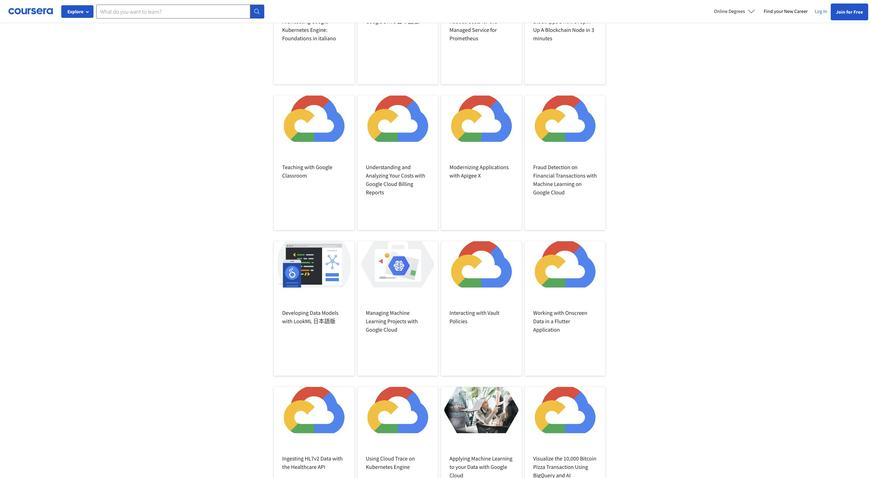 Task type: locate. For each thing, give the bounding box(es) containing it.
with right "your" on the top left
[[415, 172, 425, 179]]

node
[[572, 26, 585, 33]]

0 vertical spatial and
[[402, 164, 411, 171]]

billing
[[399, 180, 413, 187]]

for inside join for free link
[[847, 9, 853, 15]]

with inside working with onscreen data in a flutter application
[[554, 309, 564, 316]]

on up transactions
[[572, 164, 578, 171]]

for up service
[[482, 18, 488, 25]]

blockapps
[[533, 18, 558, 25]]

machine up projects
[[390, 309, 410, 316]]

2 vertical spatial for
[[490, 26, 497, 33]]

1 horizontal spatial 日本語版
[[397, 18, 419, 25]]

with inside interacting with vault policies
[[476, 309, 487, 316]]

0 horizontal spatial your
[[456, 463, 466, 470]]

2 vertical spatial the
[[282, 463, 290, 470]]

with right projects
[[408, 318, 418, 325]]

in down engine:
[[313, 35, 317, 42]]

apigee
[[461, 172, 477, 179]]

in left 3
[[586, 26, 591, 33]]

1 vertical spatial learning
[[366, 318, 386, 325]]

machine inside managing machine learning projects with google cloud
[[390, 309, 410, 316]]

1 horizontal spatial your
[[774, 8, 783, 14]]

in
[[824, 8, 827, 14]]

modernizing applications with apigee x
[[450, 164, 509, 179]]

1 horizontal spatial kubernetes
[[366, 463, 393, 470]]

learning inside fraud detection on financial transactions with machine learning on google cloud
[[554, 180, 575, 187]]

google inside applying machine learning to your data with google cloud
[[491, 463, 507, 470]]

with down developing
[[282, 318, 293, 325]]

1 vertical spatial costs
[[401, 172, 414, 179]]

日本語版
[[397, 18, 419, 25], [313, 318, 336, 325]]

1 horizontal spatial learning
[[492, 455, 513, 462]]

cloud down to
[[450, 472, 464, 478]]

with right transactions
[[587, 172, 597, 179]]

ingesting hl7v2 data with the healthcare api
[[282, 455, 343, 470]]

working with onscreen data in a flutter application
[[533, 309, 588, 333]]

0 vertical spatial for
[[847, 9, 853, 15]]

with inside teaching with google classroom
[[304, 164, 315, 171]]

with up flutter
[[554, 309, 564, 316]]

learning inside applying machine learning to your data with google cloud
[[492, 455, 513, 462]]

using cloud trace on kubernetes engine
[[366, 455, 415, 470]]

google inside "link"
[[366, 18, 383, 25]]

0 vertical spatial costs
[[468, 18, 481, 25]]

your inside "link"
[[774, 8, 783, 14]]

in
[[586, 26, 591, 33], [313, 35, 317, 42], [545, 318, 550, 325]]

kubernetes
[[282, 26, 309, 33], [366, 463, 393, 470]]

0 horizontal spatial kubernetes
[[282, 26, 309, 33]]

0 horizontal spatial the
[[282, 463, 290, 470]]

2 horizontal spatial learning
[[554, 180, 575, 187]]

cloud inside using cloud trace on kubernetes engine
[[380, 455, 394, 462]]

0 vertical spatial in
[[586, 26, 591, 33]]

managed
[[450, 26, 471, 33]]

working
[[533, 309, 553, 316]]

machine inside fraud detection on financial transactions with machine learning on google cloud
[[533, 180, 553, 187]]

transactions
[[556, 172, 586, 179]]

log in
[[815, 8, 827, 14]]

the
[[490, 18, 497, 25], [555, 455, 563, 462], [282, 463, 290, 470]]

0 horizontal spatial using
[[366, 455, 379, 462]]

0 horizontal spatial in
[[313, 35, 317, 42]]

find your new career link
[[761, 7, 812, 16]]

cloud inside understanding and analyzing your costs with google cloud billing reports
[[384, 180, 398, 187]]

日本語版 inside the 'developing data models with lookml 日本語版'
[[313, 318, 336, 325]]

1 vertical spatial for
[[482, 18, 488, 25]]

2 vertical spatial in
[[545, 318, 550, 325]]

trace
[[395, 455, 408, 462]]

with right to
[[479, 463, 490, 470]]

using left trace
[[366, 455, 379, 462]]

1 horizontal spatial using
[[575, 463, 588, 470]]

0 horizontal spatial 日本語版
[[313, 318, 336, 325]]

understanding
[[366, 164, 401, 171]]

with inside understanding and analyzing your costs with google cloud billing reports
[[415, 172, 425, 179]]

understanding and analyzing your costs with google cloud billing reports link
[[358, 96, 438, 230]]

2 horizontal spatial the
[[555, 455, 563, 462]]

with right "teaching"
[[304, 164, 315, 171]]

machine for managing machine learning projects with google cloud
[[390, 309, 410, 316]]

learning
[[554, 180, 575, 187], [366, 318, 386, 325], [492, 455, 513, 462]]

strato:
[[559, 18, 579, 25]]

with left vault on the bottom right of page
[[476, 309, 487, 316]]

machine right applying
[[471, 455, 491, 462]]

0 horizontal spatial costs
[[401, 172, 414, 179]]

using down the bitcoin
[[575, 463, 588, 470]]

explore
[[67, 8, 84, 15]]

reduce costs for the managed service for prometheus
[[450, 18, 497, 42]]

日本語版 right drive
[[397, 18, 419, 25]]

google inside fraud detection on financial transactions with machine learning on google cloud
[[533, 189, 550, 196]]

1 vertical spatial using
[[575, 463, 588, 470]]

your right "find"
[[774, 8, 783, 14]]

fraud detection on financial transactions with machine learning on google cloud
[[533, 164, 597, 196]]

visualize the 10,000 bitcoin pizza transaction using bigquery and 
[[533, 455, 597, 478]]

cloud
[[384, 180, 398, 187], [551, 189, 565, 196], [384, 326, 398, 333], [380, 455, 394, 462], [450, 472, 464, 478]]

with
[[304, 164, 315, 171], [415, 172, 425, 179], [450, 172, 460, 179], [587, 172, 597, 179], [476, 309, 487, 316], [554, 309, 564, 316], [282, 318, 293, 325], [408, 318, 418, 325], [332, 455, 343, 462], [479, 463, 490, 470]]

developing
[[282, 309, 309, 316]]

cloud down transactions
[[551, 189, 565, 196]]

online degrees
[[714, 8, 745, 14]]

1 vertical spatial kubernetes
[[366, 463, 393, 470]]

2 vertical spatial machine
[[471, 455, 491, 462]]

for right service
[[490, 26, 497, 33]]

models
[[322, 309, 339, 316]]

1 horizontal spatial the
[[490, 18, 497, 25]]

0 vertical spatial kubernetes
[[282, 26, 309, 33]]

and down transaction
[[556, 472, 565, 478]]

with inside managing machine learning projects with google cloud
[[408, 318, 418, 325]]

0 horizontal spatial machine
[[390, 309, 410, 316]]

0 horizontal spatial for
[[482, 18, 488, 25]]

google inside managing machine learning projects with google cloud
[[366, 326, 383, 333]]

costs
[[468, 18, 481, 25], [401, 172, 414, 179]]

2 vertical spatial learning
[[492, 455, 513, 462]]

your
[[390, 172, 400, 179]]

with down modernizing
[[450, 172, 460, 179]]

blockapps strato: spin up a blockchain node in 3 minutes link
[[525, 0, 606, 84]]

x
[[478, 172, 481, 179]]

1 horizontal spatial for
[[490, 26, 497, 33]]

find
[[764, 8, 773, 14]]

machine inside applying machine learning to your data with google cloud
[[471, 455, 491, 462]]

1 vertical spatial machine
[[390, 309, 410, 316]]

1 vertical spatial 日本語版
[[313, 318, 336, 325]]

a
[[541, 26, 544, 33]]

interacting with vault policies link
[[441, 241, 522, 376]]

1 horizontal spatial machine
[[471, 455, 491, 462]]

costs up billing
[[401, 172, 414, 179]]

kubernetes inside using cloud trace on kubernetes engine
[[366, 463, 393, 470]]

find your new career
[[764, 8, 808, 14]]

with inside applying machine learning to your data with google cloud
[[479, 463, 490, 470]]

on down transactions
[[576, 180, 582, 187]]

visualize the 10,000 bitcoin pizza transaction using bigquery and link
[[525, 387, 606, 478]]

data down working
[[533, 318, 544, 325]]

0 horizontal spatial learning
[[366, 318, 386, 325]]

for right join
[[847, 9, 853, 15]]

2 horizontal spatial machine
[[533, 180, 553, 187]]

data left models
[[310, 309, 321, 316]]

data down applying
[[467, 463, 478, 470]]

data up api
[[321, 455, 331, 462]]

teaching with google classroom
[[282, 164, 332, 179]]

and inside visualize the 10,000 bitcoin pizza transaction using bigquery and
[[556, 472, 565, 478]]

applying machine learning to your data with google cloud
[[450, 455, 513, 478]]

and up billing
[[402, 164, 411, 171]]

kubernetes left engine
[[366, 463, 393, 470]]

1 vertical spatial the
[[555, 455, 563, 462]]

kubernetes down architecting
[[282, 26, 309, 33]]

costs inside understanding and analyzing your costs with google cloud billing reports
[[401, 172, 414, 179]]

google
[[312, 18, 328, 25], [366, 18, 383, 25], [316, 164, 332, 171], [366, 180, 383, 187], [533, 189, 550, 196], [366, 326, 383, 333], [491, 463, 507, 470]]

engine:
[[310, 26, 328, 33]]

1 vertical spatial in
[[313, 35, 317, 42]]

learning inside managing machine learning projects with google cloud
[[366, 318, 386, 325]]

0 vertical spatial the
[[490, 18, 497, 25]]

10,000
[[564, 455, 579, 462]]

cloud down projects
[[384, 326, 398, 333]]

cloud inside fraud detection on financial transactions with machine learning on google cloud
[[551, 189, 565, 196]]

2 horizontal spatial in
[[586, 26, 591, 33]]

2 horizontal spatial for
[[847, 9, 853, 15]]

architecting google kubernetes engine: foundations in italiano
[[282, 18, 336, 42]]

lookml
[[294, 318, 312, 325]]

learning for applying machine learning to your data with google cloud
[[492, 455, 513, 462]]

0 vertical spatial 日本語版
[[397, 18, 419, 25]]

with right hl7v2
[[332, 455, 343, 462]]

0 vertical spatial learning
[[554, 180, 575, 187]]

reduce costs for the managed service for prometheus link
[[441, 0, 522, 84]]

0 vertical spatial machine
[[533, 180, 553, 187]]

the inside reduce costs for the managed service for prometheus
[[490, 18, 497, 25]]

join for free
[[836, 9, 863, 15]]

cloud down "your" on the top left
[[384, 180, 398, 187]]

0 horizontal spatial and
[[402, 164, 411, 171]]

None search field
[[96, 4, 264, 18]]

on right trace
[[409, 455, 415, 462]]

your inside applying machine learning to your data with google cloud
[[456, 463, 466, 470]]

modernizing applications with apigee x link
[[441, 96, 522, 230]]

a
[[551, 318, 554, 325]]

1 horizontal spatial and
[[556, 472, 565, 478]]

0 vertical spatial your
[[774, 8, 783, 14]]

in left a
[[545, 318, 550, 325]]

minutes
[[533, 35, 552, 42]]

log
[[815, 8, 823, 14]]

data inside applying machine learning to your data with google cloud
[[467, 463, 478, 470]]

0 vertical spatial using
[[366, 455, 379, 462]]

your down applying
[[456, 463, 466, 470]]

cloud left trace
[[380, 455, 394, 462]]

1 vertical spatial and
[[556, 472, 565, 478]]

and
[[402, 164, 411, 171], [556, 472, 565, 478]]

for
[[847, 9, 853, 15], [482, 18, 488, 25], [490, 26, 497, 33]]

data
[[310, 309, 321, 316], [533, 318, 544, 325], [321, 455, 331, 462], [467, 463, 478, 470]]

1 horizontal spatial costs
[[468, 18, 481, 25]]

machine down the financial
[[533, 180, 553, 187]]

1 vertical spatial on
[[576, 180, 582, 187]]

architecting
[[282, 18, 310, 25]]

machine for applying machine learning to your data with google cloud
[[471, 455, 491, 462]]

costs up service
[[468, 18, 481, 25]]

1 vertical spatial your
[[456, 463, 466, 470]]

日本語版 down models
[[313, 318, 336, 325]]

1 horizontal spatial in
[[545, 318, 550, 325]]

2 vertical spatial on
[[409, 455, 415, 462]]

data inside working with onscreen data in a flutter application
[[533, 318, 544, 325]]



Task type: describe. For each thing, give the bounding box(es) containing it.
google drive 日本語版
[[366, 18, 419, 25]]

to
[[450, 463, 455, 470]]

google drive 日本語版 link
[[358, 0, 438, 84]]

visualize
[[533, 455, 554, 462]]

fraud detection on financial transactions with machine learning on google cloud link
[[525, 96, 606, 230]]

prometheus
[[450, 35, 478, 42]]

up
[[533, 26, 540, 33]]

online degrees button
[[709, 4, 761, 19]]

hl7v2
[[305, 455, 319, 462]]

financial
[[533, 172, 555, 179]]

reduce
[[450, 18, 467, 25]]

data inside ingesting hl7v2 data with the healthcare api
[[321, 455, 331, 462]]

cloud inside managing machine learning projects with google cloud
[[384, 326, 398, 333]]

applying
[[450, 455, 470, 462]]

kubernetes inside architecting google kubernetes engine: foundations in italiano
[[282, 26, 309, 33]]

google inside teaching with google classroom
[[316, 164, 332, 171]]

degrees
[[729, 8, 745, 14]]

google inside architecting google kubernetes engine: foundations in italiano
[[312, 18, 328, 25]]

architecting google kubernetes engine: foundations in italiano link
[[274, 0, 354, 84]]

blockchain
[[545, 26, 571, 33]]

in inside working with onscreen data in a flutter application
[[545, 318, 550, 325]]

with inside fraud detection on financial transactions with machine learning on google cloud
[[587, 172, 597, 179]]

managing
[[366, 309, 389, 316]]

teaching
[[282, 164, 303, 171]]

What do you want to learn? text field
[[96, 4, 250, 18]]

0 vertical spatial on
[[572, 164, 578, 171]]

applying machine learning to your data with google cloud link
[[441, 387, 522, 478]]

managing machine learning projects with google cloud
[[366, 309, 418, 333]]

developing data models with lookml 日本語版 link
[[274, 241, 354, 376]]

policies
[[450, 318, 468, 325]]

log in link
[[812, 7, 831, 15]]

ingesting hl7v2 data with the healthcare api link
[[274, 387, 354, 478]]

ingesting
[[282, 455, 304, 462]]

reports
[[366, 189, 384, 196]]

analyzing
[[366, 172, 388, 179]]

in inside blockapps strato: spin up a blockchain node in 3 minutes
[[586, 26, 591, 33]]

application
[[533, 326, 560, 333]]

bigquery
[[533, 472, 555, 478]]

join for free link
[[831, 4, 869, 20]]

with inside the 'developing data models with lookml 日本語版'
[[282, 318, 293, 325]]

career
[[795, 8, 808, 14]]

using inside using cloud trace on kubernetes engine
[[366, 455, 379, 462]]

free
[[854, 9, 863, 15]]

using inside visualize the 10,000 bitcoin pizza transaction using bigquery and
[[575, 463, 588, 470]]

working with onscreen data in a flutter application link
[[525, 241, 606, 376]]

with inside the "modernizing applications with apigee x"
[[450, 172, 460, 179]]

flutter
[[555, 318, 570, 325]]

transaction
[[547, 463, 574, 470]]

fraud
[[533, 164, 547, 171]]

modernizing
[[450, 164, 479, 171]]

new
[[784, 8, 794, 14]]

onscreen
[[565, 309, 588, 316]]

coursera image
[[8, 6, 53, 17]]

interacting
[[450, 309, 475, 316]]

日本語版 inside "link"
[[397, 18, 419, 25]]

detection
[[548, 164, 571, 171]]

online
[[714, 8, 728, 14]]

projects
[[388, 318, 407, 325]]

costs inside reduce costs for the managed service for prometheus
[[468, 18, 481, 25]]

pizza
[[533, 463, 545, 470]]

blockapps strato: spin up a blockchain node in 3 minutes
[[533, 18, 594, 42]]

cloud inside applying machine learning to your data with google cloud
[[450, 472, 464, 478]]

italiano
[[318, 35, 336, 42]]

and inside understanding and analyzing your costs with google cloud billing reports
[[402, 164, 411, 171]]

with inside ingesting hl7v2 data with the healthcare api
[[332, 455, 343, 462]]

the inside ingesting hl7v2 data with the healthcare api
[[282, 463, 290, 470]]

api
[[318, 463, 325, 470]]

service
[[472, 26, 489, 33]]

learning for managing machine learning projects with google cloud
[[366, 318, 386, 325]]

understanding and analyzing your costs with google cloud billing reports
[[366, 164, 425, 196]]

data inside the 'developing data models with lookml 日本語版'
[[310, 309, 321, 316]]

applications
[[480, 164, 509, 171]]

interacting with vault policies
[[450, 309, 500, 325]]

spin
[[580, 18, 591, 25]]

healthcare
[[291, 463, 317, 470]]

engine
[[394, 463, 410, 470]]

in inside architecting google kubernetes engine: foundations in italiano
[[313, 35, 317, 42]]

the inside visualize the 10,000 bitcoin pizza transaction using bigquery and
[[555, 455, 563, 462]]

vault
[[488, 309, 500, 316]]

developing data models with lookml 日本語版
[[282, 309, 339, 325]]

classroom
[[282, 172, 307, 179]]

explore button
[[61, 5, 94, 18]]

on inside using cloud trace on kubernetes engine
[[409, 455, 415, 462]]

bitcoin
[[580, 455, 597, 462]]

teaching with google classroom link
[[274, 96, 354, 230]]

foundations
[[282, 35, 312, 42]]

google inside understanding and analyzing your costs with google cloud billing reports
[[366, 180, 383, 187]]



Task type: vqa. For each thing, say whether or not it's contained in the screenshot.
course
no



